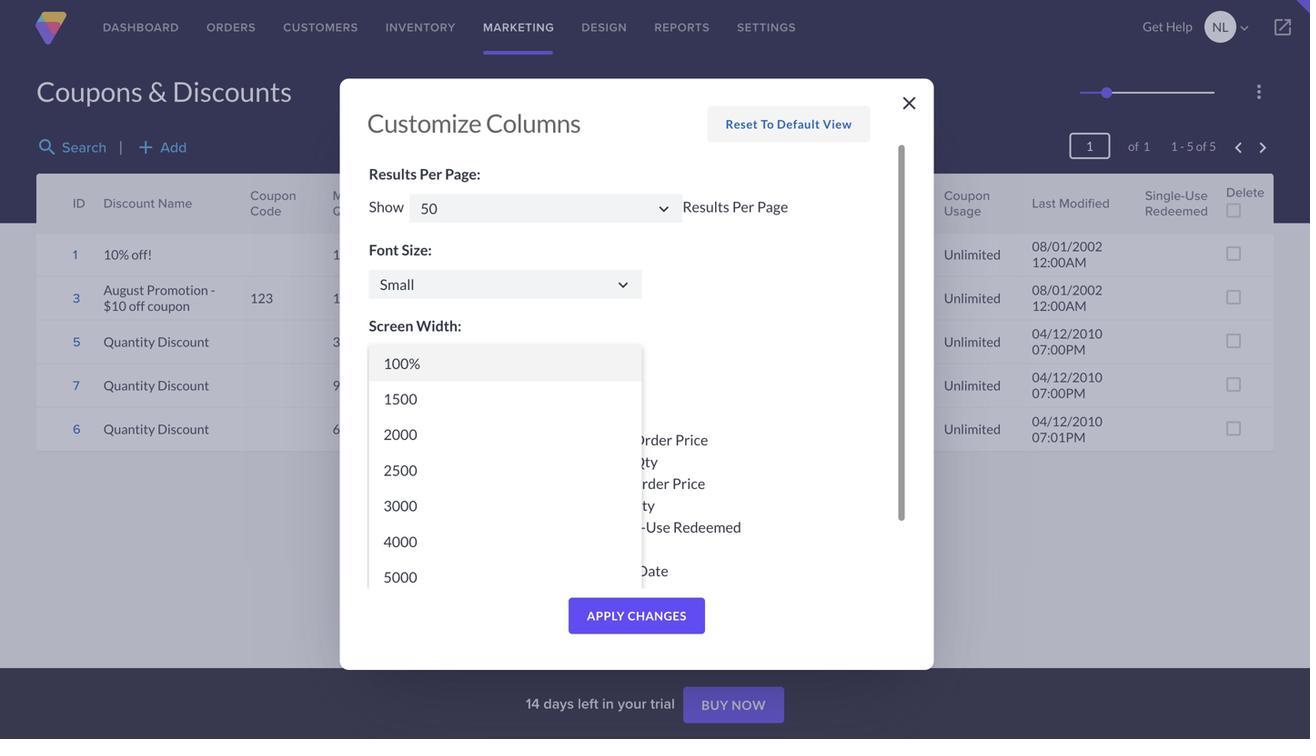 Task type: vqa. For each thing, say whether or not it's contained in the screenshot.
the Day
no



Task type: locate. For each thing, give the bounding box(es) containing it.
1 vertical spatial redeemed
[[673, 519, 742, 536]]

1 horizontal spatial results
[[683, 198, 730, 215]]

1 horizontal spatial redeemed
[[1146, 202, 1209, 221]]

usage right "span" link at the top right of page
[[944, 202, 982, 221]]

 down mode_editedit









start date element
[[614, 276, 633, 295]]

1 horizontal spatial discount name
[[393, 519, 491, 536]]

span link
[[897, 194, 926, 213]]

1 vertical spatial 08/01/2002
[[1032, 283, 1103, 298]]

0 vertical spatial quantity discount
[[104, 334, 209, 350]]

1 vertical spatial end date
[[393, 540, 452, 558]]

price inside max order price
[[524, 202, 553, 221]]

0 vertical spatial quantity
[[104, 334, 155, 350]]

3 quantity from the top
[[104, 422, 155, 437]]

1 horizontal spatial coupon code
[[393, 453, 480, 471]]

0 vertical spatial end
[[669, 194, 691, 213]]

coupon code down "affects tax"
[[393, 453, 480, 471]]

0 vertical spatial discount name
[[104, 194, 192, 213]]

succeed online with volusion's shopping cart software image
[[33, 12, 69, 45]]

end date right mode_editedit









start date element
[[669, 194, 722, 213]]

5
[[1187, 139, 1194, 154], [1210, 139, 1217, 154], [73, 333, 81, 352], [387, 334, 394, 350]]

results for results per page:
[[369, 165, 417, 183]]

1 horizontal spatial per
[[733, 198, 755, 215]]

end date
[[669, 194, 722, 213], [393, 540, 452, 558]]

coupon down "affects"
[[393, 453, 443, 471]]

dashboard
[[103, 19, 179, 36]]

08/01/2002
[[1032, 239, 1103, 255], [1032, 283, 1103, 298]]

10%
[[104, 247, 129, 262]]

0 horizontal spatial -
[[211, 283, 215, 298]]

1 horizontal spatial min order price
[[603, 475, 706, 493]]

- right promotion
[[211, 283, 215, 298]]

5 link
[[73, 333, 81, 352]]

0 horizontal spatial results
[[369, 165, 417, 183]]

0 vertical spatial max qty
[[387, 186, 411, 221]]

of
[[1129, 139, 1139, 154], [1196, 139, 1207, 154]]

of left 1 - 5 of 5
[[1129, 139, 1139, 154]]

settings
[[737, 19, 796, 36]]

1 vertical spatial 07:00pm
[[1032, 386, 1086, 401]]

0 vertical spatial min order price
[[442, 186, 500, 221]]

1 right of 1
[[1171, 139, 1178, 154]]






coupon usage element
[[935, 174, 1023, 233]]

mode_editedit









coupon code element
[[241, 174, 324, 233]]

display these columns:
[[369, 393, 523, 411]]

2 vertical spatial quantity discount
[[104, 422, 209, 437]]

2 07:00pm from the top
[[1032, 386, 1086, 401]]

0 vertical spatial single-use redeemed
[[1146, 186, 1209, 221]]

type
[[781, 194, 809, 213], [603, 584, 633, 602]]

1 unlimited from the top
[[944, 247, 1001, 262]]

04/12/2010
[[1032, 326, 1103, 342], [1032, 370, 1103, 386], [1032, 414, 1103, 430]]

6 down 9
[[333, 422, 340, 437]]

quantity right 7 at left
[[104, 378, 155, 394]]

date
[[695, 194, 722, 213], [607, 202, 635, 221], [420, 540, 452, 558], [637, 562, 669, 580]]

add
[[135, 137, 157, 158]]

results left page
[[683, 198, 730, 215]]

screen width:
[[369, 317, 462, 335]]

0 vertical spatial end date
[[669, 194, 722, 213]]

quantity discount right 7 link
[[104, 378, 209, 394]]

coupon usage right "span" link at the top right of page
[[944, 186, 991, 221]]

single-use redeemed up changes
[[603, 519, 742, 536]]

0 horizontal spatial coupon usage
[[393, 475, 485, 493]]

code inside coupon code
[[250, 202, 282, 221]]

1 horizontal spatial use
[[1186, 186, 1208, 205]]

keyboard_arrow_left
[[1228, 137, 1250, 159]]

start date
[[607, 186, 635, 221], [603, 562, 669, 580]]

delete down keyboard_arrow_left keyboard_arrow_right
[[1227, 183, 1265, 202]]

type up apply at the left of the page
[[603, 584, 633, 602]]

min qty
[[333, 186, 354, 221], [603, 497, 655, 515]]

min
[[333, 186, 354, 205], [442, 186, 463, 205], [603, 475, 628, 493], [603, 497, 628, 515]]

04/12/2010 for 6
[[1032, 414, 1103, 430]]

changes
[[628, 610, 687, 624]]

11
[[387, 378, 402, 394]]

0 vertical spatial coupon code
[[250, 186, 296, 221]]

07:00pm for 5
[[1032, 342, 1086, 358]]

2 y from the top
[[897, 378, 905, 394]]

coupon code left min qty link
[[250, 186, 296, 221]]

-
[[1181, 139, 1185, 154], [211, 283, 215, 298]]

id down 4000
[[393, 562, 408, 580]]

04/12/2010 for 7
[[1032, 370, 1103, 386]]

single-use redeemed down 1 - 5 of 5
[[1146, 186, 1209, 221]]

1 left 10% on the top
[[73, 245, 78, 264]]

0 vertical spatial use
[[1186, 186, 1208, 205]]

0 vertical spatial -
[[1181, 139, 1185, 154]]

last
[[1032, 194, 1056, 213], [393, 584, 419, 602]]

last left mod in the bottom left of the page
[[393, 584, 419, 602]]

delete element
[[1218, 174, 1274, 233]]

max
[[387, 186, 411, 205], [524, 186, 548, 205], [603, 431, 631, 449], [603, 453, 631, 471]]

tax
[[441, 431, 463, 449]]

1 vertical spatial quantity discount
[[104, 378, 209, 394]]

0 horizontal spatial single-use redeemed
[[603, 519, 742, 536]]

1 vertical spatial coupon usage
[[393, 475, 485, 493]]

2 04/12/2010 07:00pm from the top
[[1032, 370, 1103, 401]]

code left mode_editedit









min qty element
[[250, 202, 282, 221]]

coupon
[[250, 186, 296, 205], [944, 186, 991, 205], [393, 453, 443, 471], [393, 475, 443, 493]]

1 quantity from the top
[[104, 334, 155, 350]]

search
[[36, 137, 58, 158]]

get help
[[1143, 19, 1193, 34]]

1 horizontal spatial delete
[[1227, 183, 1265, 202]]

4000
[[384, 533, 417, 551]]

0 horizontal spatial use
[[646, 519, 671, 536]]

2 vertical spatial y
[[897, 422, 905, 437]]

2 12:00am from the top
[[1032, 299, 1087, 314]]

1 08/01/2002 from the top
[[1032, 239, 1103, 255]]

0 horizontal spatial 3
[[73, 289, 80, 308]]

last for last modified
[[1032, 194, 1056, 213]]

0 vertical spatial 08/01/2002
[[1032, 239, 1103, 255]]

1 vertical spatial code
[[446, 453, 480, 471]]

1 horizontal spatial coupon usage
[[944, 186, 991, 221]]

2 quantity discount from the top
[[104, 378, 209, 394]]

per left page
[[733, 198, 755, 215]]

1 08/01/2002 12:00am from the top
[[1032, 239, 1103, 270]]

end right mode_editedit









start date element
[[669, 194, 691, 213]]

0 vertical spatial code
[[250, 202, 282, 221]]

1 horizontal spatial id
[[393, 562, 408, 580]]

quantity discount right 6 link on the left of the page
[[104, 422, 209, 437]]

quantity discount down coupon
[[104, 334, 209, 350]]

0 horizontal spatial 6
[[73, 420, 81, 439]]

columns
[[486, 108, 581, 138]]

1 vertical spatial last
[[393, 584, 419, 602]]

name down add
[[158, 194, 192, 213]]

start date up apply changes
[[603, 562, 669, 580]]

0 vertical spatial 3
[[73, 289, 80, 308]]

type link
[[781, 194, 809, 213]]

single- up apply changes
[[603, 519, 646, 536]]

04/12/2010 07:00pm for 7
[[1032, 370, 1103, 401]]

start date link
[[607, 186, 651, 221]]

0 horizontal spatial coupon code
[[250, 186, 296, 221]]

0 horizontal spatial single-
[[603, 519, 646, 536]]

1 horizontal spatial code
[[446, 453, 480, 471]]

august promotion - $10 off coupon
[[104, 283, 215, 314]]

discount
[[104, 194, 155, 213], [158, 334, 209, 350], [158, 378, 209, 394], [158, 422, 209, 437], [393, 519, 450, 536]]

coupon usage up 3000
[[393, 475, 485, 493]]

1 horizontal spatial 6
[[333, 422, 340, 437]]

0 vertical spatial 08/01/2002 12:00am
[[1032, 239, 1103, 270]]

single-use redeemed
[[1146, 186, 1209, 221], [603, 519, 742, 536]]

0 vertical spatial per
[[420, 165, 442, 183]]

max qty
[[387, 186, 411, 221], [603, 453, 658, 471]]

2 of from the left
[[1196, 139, 1207, 154]]

1 vertical spatial results
[[683, 198, 730, 215]]

0 horizontal spatial last
[[393, 584, 419, 602]]

2000
[[384, 426, 417, 444]]

1 12:00am from the top
[[1032, 255, 1087, 270]]

1 04/12/2010 from the top
[[1032, 326, 1103, 342]]

1 horizontal spatial min qty
[[603, 497, 655, 515]]

use up changes
[[646, 519, 671, 536]]

0 horizontal spatial max qty
[[387, 186, 411, 221]]

end up the '5000'
[[393, 540, 417, 558]]

0 vertical spatial y
[[897, 334, 905, 350]]

discounts
[[172, 75, 292, 108]]

quantity down off
[[104, 334, 155, 350]]

0 vertical spatial max order price
[[524, 186, 585, 221]]


[[1237, 20, 1253, 36]]

0 horizontal spatial delete
[[393, 497, 436, 515]]

usage
[[944, 202, 982, 221], [446, 475, 485, 493]]

9
[[333, 378, 340, 394]]

3 left $10
[[73, 289, 80, 308]]

1 07:00pm from the top
[[1032, 342, 1086, 358]]

discount name
[[104, 194, 192, 213], [393, 519, 491, 536]]

1 horizontal spatial single-use redeemed
[[1146, 186, 1209, 221]]

apply changes
[[587, 610, 687, 624]]

1500
[[384, 390, 417, 408]]

reports
[[655, 19, 710, 36]]

6 down 7 link
[[73, 420, 81, 439]]

0 horizontal spatial min order price
[[442, 186, 500, 221]]

07:01pm
[[1032, 430, 1086, 445]]

customize
[[367, 108, 482, 138]]

12:00am
[[1032, 255, 1087, 270], [1032, 299, 1087, 314]]

2 08/01/2002 from the top
[[1032, 283, 1103, 298]]

3 unlimited from the top
[[944, 334, 1001, 350]]

0 vertical spatial min qty
[[333, 186, 354, 221]]

 right start date link
[[655, 200, 674, 219]]

id up 1 link
[[73, 194, 85, 213]]

of left keyboard_arrow_left link on the right of page
[[1196, 139, 1207, 154]]

reset to default view
[[726, 117, 852, 132]]

None text field
[[410, 194, 683, 223], [369, 270, 642, 299], [410, 194, 683, 223], [369, 270, 642, 299]]

0 horizontal spatial code
[[250, 202, 282, 221]]

- right of 1
[[1181, 139, 1185, 154]]

code
[[250, 202, 282, 221], [446, 453, 480, 471]]

2 04/12/2010 from the top
[[1032, 370, 1103, 386]]

quantity discount
[[104, 334, 209, 350], [104, 378, 209, 394], [104, 422, 209, 437]]

6
[[73, 420, 81, 439], [333, 422, 340, 437]]

mode_editedit









min order price element
[[433, 174, 515, 233]]

coupon usage link
[[944, 186, 1014, 221]]

3 y from the top
[[897, 422, 905, 437]]

buy now
[[702, 698, 766, 714]]

1 vertical spatial 12:00am
[[1032, 299, 1087, 314]]

single- down 1 - 5 of 5
[[1146, 186, 1186, 205]]

usage down tax
[[446, 475, 485, 493]]

off
[[129, 299, 145, 314]]

07:00pm
[[1032, 342, 1086, 358], [1032, 386, 1086, 401]]

3 up 9
[[333, 334, 340, 350]]

start right max order price link
[[607, 186, 634, 205]]

quantity for 7
[[104, 378, 155, 394]]

qty
[[333, 202, 353, 221], [387, 202, 407, 221], [634, 453, 658, 471], [631, 497, 655, 515]]






last modified element
[[1023, 174, 1136, 233]]

3 quantity discount from the top
[[104, 422, 209, 437]]

discount name down 3000
[[393, 519, 491, 536]]

last mod by
[[393, 584, 471, 602]]

discount for 6
[[158, 422, 209, 437]]

08/01/2002 12:00am for 3
[[1032, 283, 1103, 314]]

8
[[387, 422, 394, 437]]

date left page
[[695, 194, 722, 213]]

2500
[[384, 462, 417, 480]]

5 unlimited from the top
[[944, 422, 1001, 437]]

0 vertical spatial delete
[[1227, 183, 1265, 202]]

name up by
[[453, 519, 491, 536]]

1 y from the top
[[897, 334, 905, 350]]

2 08/01/2002 12:00am from the top
[[1032, 283, 1103, 314]]

0 horizontal spatial type
[[603, 584, 633, 602]]

code down tax
[[446, 453, 480, 471]]

display
[[369, 393, 418, 411]]

quantity right 6 link on the left of the page
[[104, 422, 155, 437]]

2 vertical spatial 04/12/2010
[[1032, 414, 1103, 430]]

mode_editedit









max qty element
[[378, 174, 433, 233]]

per for page
[[733, 198, 755, 215]]

08/01/2002 12:00am
[[1032, 239, 1103, 270], [1032, 283, 1103, 314]]

1 left 1 - 5 of 5
[[1144, 139, 1151, 154]]

1 quantity discount from the top
[[104, 334, 209, 350]]

1 vertical spatial 08/01/2002 12:00am
[[1032, 283, 1103, 314]]

apply
[[587, 610, 625, 624]]

use down 1 - 5 of 5
[[1186, 186, 1208, 205]]

12:00am for 3
[[1032, 299, 1087, 314]]

0 horizontal spatial end date
[[393, 540, 452, 558]]

quantity discount for 7
[[104, 378, 209, 394]]

type down default
[[781, 194, 809, 213]]

1 horizontal spatial usage
[[944, 202, 982, 221]]

4 unlimited from the top
[[944, 378, 1001, 394]]

0 vertical spatial 04/12/2010
[[1032, 326, 1103, 342]]

delete down 2500
[[393, 497, 436, 515]]

apply changes link
[[569, 599, 705, 635]]

1 horizontal spatial last
[[1032, 194, 1056, 213]]

1 vertical spatial per
[[733, 198, 755, 215]]

results
[[369, 165, 417, 183], [683, 198, 730, 215]]

coupon usage
[[944, 186, 991, 221], [393, 475, 485, 493]]

start date right max order price link
[[607, 186, 635, 221]]

1 horizontal spatial of
[[1196, 139, 1207, 154]]

0 horizontal spatial of
[[1129, 139, 1139, 154]]

per left page:
[[420, 165, 442, 183]]

0 horizontal spatial id
[[73, 194, 85, 213]]

1 vertical spatial y
[[897, 378, 905, 394]]

results up 'max qty' link
[[369, 165, 417, 183]]

1 04/12/2010 07:00pm from the top
[[1032, 326, 1103, 358]]

04/12/2010 07:00pm
[[1032, 326, 1103, 358], [1032, 370, 1103, 401]]

y for 5
[[897, 334, 905, 350]]

discount name up off!
[[104, 194, 192, 213]]

0 vertical spatial results
[[369, 165, 417, 183]]

3 04/12/2010 from the top
[[1032, 414, 1103, 430]]

start up apply at the left of the page
[[603, 562, 634, 580]]

coupon left min qty link
[[250, 186, 296, 205]]

1 link
[[73, 245, 78, 264]]

1 horizontal spatial 3
[[333, 334, 340, 350]]

1 vertical spatial delete
[[393, 497, 436, 515]]

end date link
[[669, 194, 722, 213]]

last left modified
[[1032, 194, 1056, 213]]

date right 4000
[[420, 540, 452, 558]]

delete
[[1227, 183, 1265, 202], [393, 497, 436, 515]]

2 quantity from the top
[[104, 378, 155, 394]]

1 horizontal spatial 
[[655, 200, 674, 219]]

0 vertical spatial usage
[[944, 202, 982, 221]]

end date up the '5000'
[[393, 540, 452, 558]]

3
[[73, 289, 80, 308], [333, 334, 340, 350]]

2 unlimited from the top
[[944, 291, 1001, 306]]

buy
[[702, 698, 729, 714]]

3 link
[[73, 289, 80, 308]]

discount name link
[[104, 194, 192, 213]]

mode_editedit









min qty element
[[324, 174, 378, 233]]



Task type: describe. For each thing, give the bounding box(es) containing it.
search search
[[36, 137, 107, 158]]

last for last mod by
[[393, 584, 419, 602]]

08/01/2002 for 1
[[1032, 239, 1103, 255]]

coupon up 3000
[[393, 475, 443, 493]]

1 vertical spatial end
[[393, 540, 417, 558]]

of 1
[[1116, 139, 1151, 154]]

affects tax
[[393, 431, 463, 449]]

|
[[119, 138, 123, 156]]

quantity discount for 5
[[104, 334, 209, 350]]

mode_editedit









start date element
[[598, 174, 660, 233]]

 link
[[1256, 0, 1311, 55]]

max order price link
[[524, 186, 589, 221]]

these
[[420, 393, 459, 411]]

marketing
[[483, 19, 555, 36]]

now
[[732, 698, 766, 714]]

columns:
[[462, 393, 523, 411]]

discount for 7
[[158, 378, 209, 394]]

by
[[455, 584, 471, 602]]

04/12/2010 for 5
[[1032, 326, 1103, 342]]

per for page:
[[420, 165, 442, 183]]

mode_editedit









span element
[[888, 174, 935, 233]]

100%
[[384, 355, 420, 373]]

mode_editedit









end date element
[[660, 174, 772, 233]]

7
[[73, 376, 80, 395]]

y for 7
[[897, 378, 905, 394]]

promotion
[[147, 283, 208, 298]]

07:00pm for 7
[[1032, 386, 1086, 401]]

12:00am for 1
[[1032, 255, 1087, 270]]

1 right 123
[[333, 291, 340, 306]]

0 horizontal spatial usage
[[446, 475, 485, 493]]

5000
[[384, 569, 417, 587]]

august
[[104, 283, 144, 298]]

08/01/2002 12:00am for 1
[[1032, 239, 1103, 270]]

search
[[62, 137, 107, 158]]

keyboard_arrow_right link
[[1252, 137, 1274, 159]]

1 vertical spatial name
[[453, 519, 491, 536]]

6 link
[[73, 420, 81, 439]]

page:
[[445, 165, 481, 183]]

1 horizontal spatial max order price
[[603, 431, 708, 449]]

0 vertical spatial single-
[[1146, 186, 1186, 205]]

single-useredeemed element
[[1136, 174, 1218, 233]]

width:
[[416, 317, 462, 335]]

span
[[897, 194, 926, 213]]

1 vertical spatial id
[[393, 562, 408, 580]]

0 vertical spatial name
[[158, 194, 192, 213]]

font
[[369, 241, 399, 259]]

coupon code link
[[250, 186, 315, 221]]

reset
[[726, 117, 758, 132]]

1 horizontal spatial end
[[669, 194, 691, 213]]

date right mode_editedit









max order price element
[[607, 202, 635, 221]]

1 vertical spatial type
[[603, 584, 633, 602]]

add
[[160, 137, 187, 158]]

start inside start date
[[607, 186, 634, 205]]

coupon
[[148, 299, 190, 314]]

page
[[758, 198, 788, 215]]

usage inside coupon usage
[[944, 202, 982, 221]]

&
[[148, 75, 167, 108]]

max qty link
[[387, 186, 424, 221]]






id element
[[36, 174, 94, 233]]

last modified
[[1032, 194, 1110, 213]]

0 vertical spatial id
[[73, 194, 85, 213]]

unlimited for 3
[[944, 291, 1001, 306]]

0 vertical spatial 
[[655, 200, 674, 219]]

customers
[[283, 19, 358, 36]]

buy now link
[[683, 688, 785, 724]]

size:
[[402, 241, 432, 259]]

default
[[777, 117, 820, 132]]

1 vertical spatial 
[[614, 276, 633, 295]]

1 vertical spatial start date
[[603, 562, 669, 580]]

0 horizontal spatial min qty
[[333, 186, 354, 221]]

1 vertical spatial single-use redeemed
[[603, 519, 742, 536]]

id link
[[73, 194, 85, 213]]

mode_editedit









type element
[[772, 174, 837, 233]]

coupon right "span" link at the top right of page
[[944, 186, 991, 205]]

help
[[1166, 19, 1193, 34]]

keyboard_arrow_left keyboard_arrow_right
[[1228, 137, 1274, 159]]

nl
[[1213, 19, 1229, 35]]

- inside august promotion - $10 off coupon
[[211, 283, 215, 298]]

date up changes
[[637, 562, 669, 580]]

0 vertical spatial start date
[[607, 186, 635, 221]]

04/12/2010 07:00pm for 5
[[1032, 326, 1103, 358]]

quantity for 6
[[104, 422, 155, 437]]

view
[[823, 117, 852, 132]]

1 vertical spatial single-
[[603, 519, 646, 536]]

08/01/2002 for 3
[[1032, 283, 1103, 298]]

modified
[[1059, 194, 1110, 213]]

min order price link
[[442, 186, 506, 221]]

quantity for 5
[[104, 334, 155, 350]]

discount for 5
[[158, 334, 209, 350]]

7 link
[[73, 376, 80, 395]]

orders
[[207, 19, 256, 36]]

1 vertical spatial coupon code
[[393, 453, 480, 471]]

unlimited for 5
[[944, 334, 1001, 350]]

order inside "min order price"
[[467, 186, 500, 205]]

unlimited for 7
[[944, 378, 1001, 394]]

get
[[1143, 19, 1164, 34]]

price inside "min order price"
[[442, 202, 471, 221]]

keyboard_arrow_left link
[[1228, 137, 1250, 159]]

1 horizontal spatial -
[[1181, 139, 1185, 154]]

mode_editedit









max order price element
[[515, 174, 598, 233]]

max inside max order price
[[524, 186, 548, 205]]

$10
[[104, 299, 126, 314]]

1 horizontal spatial end date
[[669, 194, 722, 213]]

1 left font
[[333, 247, 340, 262]]

0 vertical spatial redeemed
[[1146, 202, 1209, 221]]

1 vertical spatial min qty
[[603, 497, 655, 515]]

10% off!
[[104, 247, 152, 262]]

to
[[761, 117, 775, 132]]

04/12/2010 07:01pm
[[1032, 414, 1103, 445]]

off!
[[132, 247, 152, 262]]

unlimited for 6
[[944, 422, 1001, 437]]

1 - 5 of 5
[[1171, 139, 1217, 154]]

keyboard_arrow_right
[[1252, 137, 1274, 159]]

qty inside max qty
[[387, 202, 407, 221]]

1 vertical spatial discount name
[[393, 519, 491, 536]]

dashboard link
[[89, 0, 193, 55]]

screen
[[369, 317, 414, 335]]

add add
[[135, 137, 187, 158]]

1 horizontal spatial max qty
[[603, 453, 658, 471]]

qty inside min qty
[[333, 202, 353, 221]]

1 horizontal spatial type
[[781, 194, 809, 213]]

unlimited for 1
[[944, 247, 1001, 262]]

design
[[582, 19, 627, 36]]

nl 
[[1213, 19, 1253, 36]]

mode_editedit









discount name element
[[94, 174, 241, 233]]

customize columns
[[367, 108, 581, 138]]

show
[[369, 198, 410, 215]]

y for 6
[[897, 422, 905, 437]]

1 vertical spatial min order price
[[603, 475, 706, 493]]

results for results per page
[[683, 198, 730, 215]]

min qty link
[[333, 186, 368, 221]]

affects
[[393, 431, 439, 449]]

quantity discount for 6
[[104, 422, 209, 437]]

123
[[250, 291, 273, 306]]

1 vertical spatial 3
[[333, 334, 340, 350]]

coupons & discounts
[[36, 75, 292, 108]]

min inside "min order price"
[[442, 186, 463, 205]]

1 of from the left
[[1129, 139, 1139, 154]]

3000
[[384, 497, 417, 515]]

0 vertical spatial coupon usage
[[944, 186, 991, 221]]

reset to default view link
[[708, 106, 871, 142]]

1 vertical spatial start
[[603, 562, 634, 580]]



